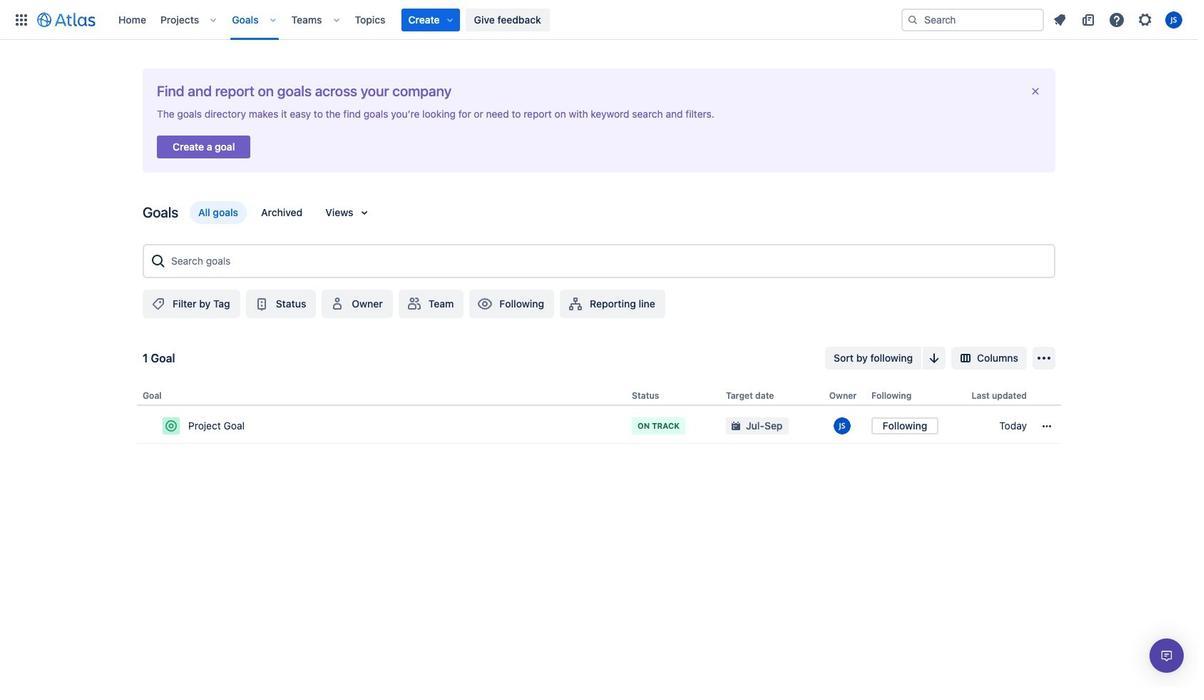 Task type: vqa. For each thing, say whether or not it's contained in the screenshot.
search image
yes



Task type: describe. For each thing, give the bounding box(es) containing it.
search image
[[908, 14, 919, 25]]

close banner image
[[1030, 86, 1042, 97]]

status image
[[253, 295, 270, 313]]

Search goals field
[[167, 248, 1049, 274]]

settings image
[[1138, 11, 1155, 28]]

reverse sort order image
[[926, 350, 943, 367]]

following image
[[477, 295, 494, 313]]

help image
[[1109, 11, 1126, 28]]

search goals image
[[150, 253, 167, 270]]



Task type: locate. For each thing, give the bounding box(es) containing it.
label image
[[150, 295, 167, 313]]

top element
[[9, 0, 902, 40]]

notifications image
[[1052, 11, 1069, 28]]

account image
[[1166, 11, 1183, 28]]

switch to... image
[[13, 11, 30, 28]]

banner
[[0, 0, 1199, 40]]

Search field
[[902, 8, 1045, 31]]

project goal image
[[166, 420, 177, 432]]



